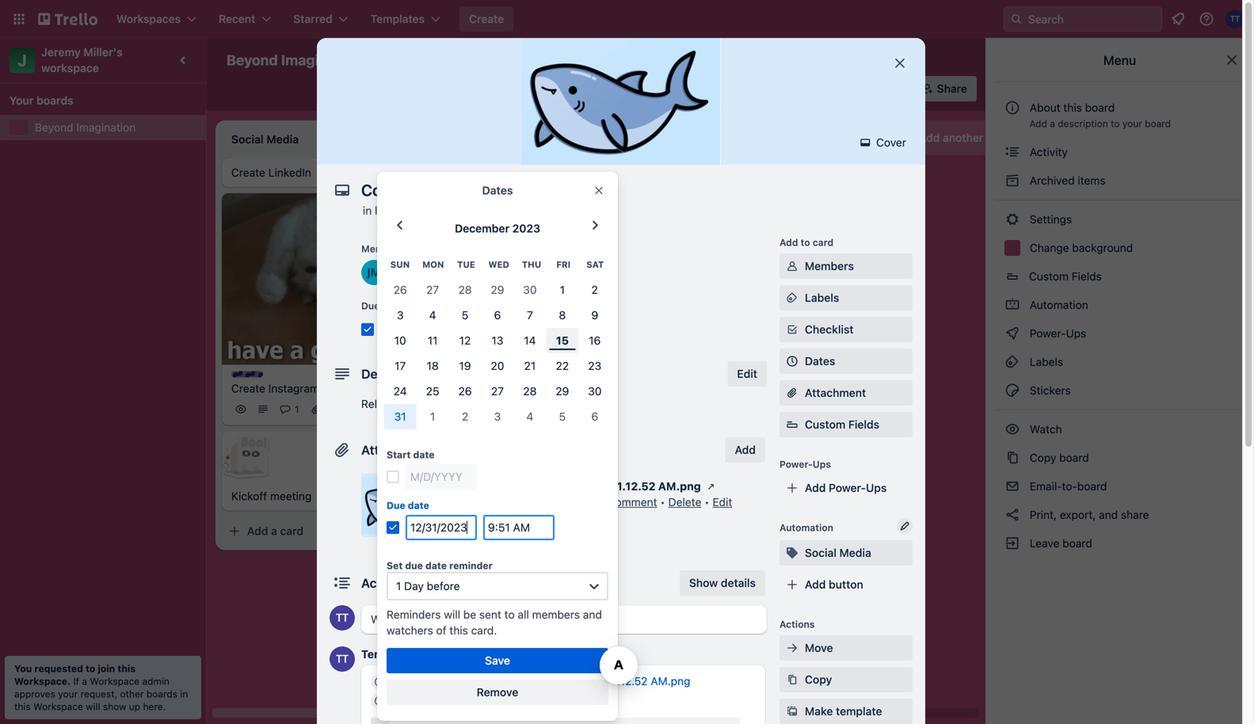 Task type: locate. For each thing, give the bounding box(es) containing it.
sm image for make template 'link'
[[785, 704, 801, 720]]

remove button
[[387, 680, 609, 705]]

0 horizontal spatial 28
[[459, 283, 472, 296]]

custom fields button up the automation link
[[996, 264, 1245, 289]]

30 button
[[514, 277, 546, 303], [579, 379, 611, 404]]

labels link down power-ups link on the right of the page
[[996, 350, 1245, 375]]

17 button
[[384, 353, 417, 379]]

6 up complete
[[494, 309, 501, 322]]

1 horizontal spatial the
[[521, 344, 538, 357]]

power-ups down customize views icon
[[608, 82, 666, 95]]

5 button up 12 on the top left of the page
[[449, 303, 482, 328]]

1 vertical spatial custom fields button
[[780, 417, 913, 433]]

dec for dec 31
[[476, 366, 493, 377]]

2 down 'dec 31' option
[[462, 410, 469, 423]]

26 down 19 'button'
[[459, 385, 472, 398]]

1 vertical spatial 3 button
[[482, 404, 514, 429]]

due date down start date
[[387, 500, 429, 511]]

a down 'kickoff meeting'
[[271, 525, 277, 538]]

sm image for activity
[[1005, 144, 1021, 160]]

4
[[429, 309, 436, 322], [555, 366, 562, 377], [527, 410, 534, 423]]

tue
[[457, 259, 475, 270]]

10
[[394, 334, 406, 347]]

0 horizontal spatial custom
[[805, 418, 846, 431]]

fri
[[557, 259, 571, 270]]

in left 'last month' image
[[363, 204, 372, 217]]

19 button
[[449, 353, 482, 379]]

create up workspace visible
[[469, 12, 504, 25]]

date up before
[[426, 560, 447, 571]]

beyond inside text box
[[227, 52, 278, 69]]

to up the activity link
[[1111, 118, 1120, 129]]

admin
[[142, 676, 170, 687]]

leave board link
[[996, 531, 1245, 556]]

power-ups inside button
[[608, 82, 666, 95]]

sm image inside copy link
[[785, 672, 801, 688]]

0 horizontal spatial dates
[[482, 184, 513, 197]]

5 button down the 22 button
[[546, 404, 579, 429]]

28 down 21 button in the left of the page
[[523, 385, 537, 398]]

a
[[1050, 118, 1056, 129], [496, 423, 502, 436], [271, 525, 277, 538], [82, 676, 87, 687]]

add members to card image
[[453, 265, 466, 281]]

0 vertical spatial am.png
[[659, 480, 701, 493]]

dates down checklist
[[805, 355, 836, 368]]

1 horizontal spatial activity
[[1027, 145, 1068, 159]]

back to home image
[[38, 6, 97, 32]]

activity
[[1027, 145, 1068, 159], [361, 576, 407, 591]]

terry turtle (terryturtle) image right the open information menu image
[[1226, 10, 1245, 29]]

1 vertical spatial fields
[[849, 418, 880, 431]]

0 horizontal spatial 27
[[426, 283, 439, 296]]

28
[[459, 283, 472, 296], [523, 385, 537, 398]]

0 vertical spatial card
[[813, 237, 834, 248]]

1 vertical spatial labels link
[[996, 350, 1245, 375]]

sm image inside make template 'link'
[[785, 704, 801, 720]]

None text field
[[354, 176, 877, 204]]

29 down wed
[[491, 283, 505, 296]]

kickoff
[[231, 490, 267, 503]]

27 for topmost 27 button
[[426, 283, 439, 296]]

6 button left 7 on the left top
[[482, 303, 514, 328]]

watchers
[[387, 624, 433, 637]]

terry turtle (terryturtle) image
[[419, 260, 444, 285], [377, 400, 396, 419], [330, 606, 355, 631]]

4 down 21 button in the left of the page
[[527, 410, 534, 423]]

1 vertical spatial remove
[[477, 686, 519, 699]]

date up the 10
[[382, 300, 403, 312]]

1 vertical spatial beyond
[[35, 121, 73, 134]]

create inside button
[[469, 12, 504, 25]]

to inside reminders will be sent to all members and watchers of this card.
[[505, 608, 515, 621]]

13 button
[[482, 328, 514, 353]]

sm image inside power-ups link
[[1005, 326, 1021, 342]]

sm image for leave board link
[[1005, 536, 1021, 552]]

power-
[[608, 82, 645, 95], [1030, 327, 1067, 340], [780, 459, 813, 470], [829, 482, 866, 495]]

remove
[[482, 518, 523, 531], [477, 686, 519, 699]]

and
[[1099, 508, 1119, 522], [583, 608, 602, 621]]

sm image inside members link
[[785, 258, 801, 274]]

power- down customize views icon
[[608, 82, 645, 95]]

31 down 'compliment the chef' at the left of the page
[[496, 366, 506, 377]]

stickers link
[[996, 378, 1245, 403]]

this right of
[[450, 624, 468, 637]]

0 horizontal spatial edit
[[713, 496, 733, 509]]

dec inside option
[[476, 366, 493, 377]]

create for create
[[469, 12, 504, 25]]

board up description
[[1086, 101, 1115, 114]]

jeremy miller (jeremymiller198) image up cover link
[[868, 78, 890, 100]]

power- inside add power-ups link
[[829, 482, 866, 495]]

beyond imagination link
[[35, 120, 197, 136]]

27 button down dec 31
[[482, 379, 514, 404]]

terry turtle (terryturtle) image left terry
[[330, 647, 355, 672]]

3 down dec 31
[[494, 410, 501, 423]]

0 vertical spatial 2 button
[[579, 277, 611, 303]]

28 for the rightmost 28 button
[[523, 385, 537, 398]]

1 vertical spatial create
[[231, 166, 265, 179]]

1 button down 25
[[417, 404, 449, 429]]

will left be
[[444, 608, 461, 621]]

to inside you requested to join this workspace.
[[86, 663, 95, 675]]

sm image for "watching" "button"
[[496, 265, 512, 281]]

1 down 25 button
[[430, 410, 435, 423]]

dec 31 at 9:51 am
[[387, 323, 482, 336]]

1 horizontal spatial custom fields button
[[996, 264, 1245, 289]]

0 vertical spatial 26 button
[[384, 277, 417, 303]]

30 inside @rubyanderson7 screenshot 2023-10-30 at 11.12.52 am.png @jeremymiller198 rest assured!
[[578, 675, 592, 688]]

complete
[[491, 324, 535, 335]]

5 down the 22 button
[[559, 410, 566, 423]]

jeremy miller's workspace
[[41, 46, 125, 75]]

0 horizontal spatial 1 button
[[417, 404, 449, 429]]

social media
[[805, 547, 872, 560]]

remove cover
[[482, 518, 554, 531]]

in list doing
[[363, 204, 423, 217]]

3 up the 10
[[397, 309, 404, 322]]

jeremy miller (jeremymiller198) image
[[868, 78, 890, 100], [361, 260, 387, 285], [602, 384, 621, 403], [399, 400, 419, 419]]

archived
[[1030, 174, 1075, 187]]

thoughts thinking
[[457, 166, 516, 189]]

sm image inside the activity link
[[1005, 144, 1021, 160]]

4 button up 11
[[417, 303, 449, 328]]

14
[[524, 334, 536, 347]]

sm image inside copy board link
[[1005, 450, 1021, 466]]

members
[[532, 608, 580, 621]]

1 vertical spatial copy
[[805, 673, 832, 686]]

sm image inside social media button
[[785, 545, 801, 561]]

0 vertical spatial add a card
[[472, 423, 529, 436]]

fields for add to card
[[849, 418, 880, 431]]

13 up 20
[[492, 334, 504, 347]]

3 button up the 10
[[384, 303, 417, 328]]

27 for 27 button to the bottom
[[491, 385, 504, 398]]

1 horizontal spatial boards
[[147, 689, 178, 700]]

29
[[491, 283, 505, 296], [556, 385, 569, 398]]

0 horizontal spatial automation
[[701, 82, 762, 95]]

attachment
[[805, 386, 867, 399]]

1 vertical spatial screenshot
[[468, 675, 526, 688]]

sm image inside leave board link
[[1005, 536, 1021, 552]]

1 horizontal spatial list
[[987, 131, 1002, 144]]

1 horizontal spatial your
[[1123, 118, 1143, 129]]

1 horizontal spatial 3
[[494, 410, 501, 423]]

list right the another
[[987, 131, 1002, 144]]

26 for 26 button to the top
[[394, 283, 407, 296]]

0 vertical spatial beyond imagination
[[227, 52, 362, 69]]

31
[[410, 323, 423, 336], [496, 366, 506, 377], [395, 410, 406, 423]]

to left all
[[505, 608, 515, 621]]

1 vertical spatial 6
[[592, 410, 599, 423]]

28 button down tue
[[449, 277, 482, 303]]

ruby anderson (rubyanderson7) image
[[888, 78, 910, 100], [390, 260, 415, 285], [625, 384, 644, 403]]

custom for add to card
[[805, 418, 846, 431]]

0 horizontal spatial add a card
[[247, 525, 304, 538]]

and right members
[[583, 608, 602, 621]]

a inside if a workspace admin approves your request, other boards in this workspace will show up here.
[[82, 676, 87, 687]]

this inside if a workspace admin approves your request, other boards in this workspace will show up here.
[[14, 701, 31, 713]]

4 up dec 31 at 9:51 am
[[429, 309, 436, 322]]

change
[[1030, 241, 1070, 254]]

add inside about this board add a description to your board
[[1030, 118, 1048, 129]]

make
[[805, 705, 833, 718]]

0 horizontal spatial 3
[[397, 309, 404, 322]]

1 vertical spatial beyond imagination
[[35, 121, 136, 134]]

30 button down 23
[[579, 379, 611, 404]]

date
[[382, 300, 403, 312], [413, 449, 435, 460], [408, 500, 429, 511], [426, 560, 447, 571]]

remove left the cover in the left bottom of the page
[[482, 518, 523, 531]]

2
[[592, 283, 598, 296], [462, 410, 469, 423]]

color: purple, title: none image
[[231, 372, 263, 378]]

0 vertical spatial 27
[[426, 283, 439, 296]]

0 horizontal spatial your
[[58, 689, 78, 700]]

custom fields button down 'attachment' button
[[780, 417, 913, 433]]

terry turtle (terryturtle) image left watchers
[[330, 606, 355, 631]]

archived items
[[1027, 174, 1106, 187]]

add a card button down 21 button in the left of the page
[[447, 417, 625, 443]]

board down the export,
[[1063, 537, 1093, 550]]

terry turtle (terryturtle) image left the add members to card image
[[419, 260, 444, 285]]

5 button
[[449, 303, 482, 328], [546, 404, 579, 429]]

add
[[1030, 118, 1048, 129], [919, 131, 940, 144], [780, 237, 799, 248], [472, 423, 493, 436], [735, 443, 756, 457], [805, 482, 826, 495], [247, 525, 268, 538], [805, 578, 826, 591]]

21
[[524, 359, 536, 372]]

1 vertical spatial 26
[[459, 385, 472, 398]]

sm image for automation
[[1005, 297, 1021, 313]]

sm image inside email-to-board "link"
[[1005, 479, 1021, 495]]

0 vertical spatial custom
[[1030, 270, 1069, 283]]

sm image inside stickers link
[[1005, 383, 1021, 399]]

be
[[464, 608, 477, 621]]

kickoff meeting
[[231, 490, 312, 503]]

1 vertical spatial 13
[[432, 650, 442, 661]]

10 button
[[384, 328, 417, 353]]

sm image inside automation button
[[679, 76, 701, 98]]

to left join
[[86, 663, 95, 675]]

to up members link
[[801, 237, 811, 248]]

0 horizontal spatial 29 button
[[482, 277, 514, 303]]

0 horizontal spatial dec
[[387, 323, 407, 336]]

sm image inside cover link
[[858, 135, 874, 151]]

requested
[[34, 663, 83, 675]]

1 vertical spatial 2
[[462, 410, 469, 423]]

sm image for copy link
[[785, 672, 801, 688]]

customize views image
[[613, 52, 629, 68]]

1 horizontal spatial beyond
[[227, 52, 278, 69]]

boards inside 'element'
[[36, 94, 73, 107]]

move
[[805, 642, 834, 655]]

1 vertical spatial add a card button
[[222, 519, 399, 544]]

6 down 23 button
[[592, 410, 599, 423]]

copy board
[[1027, 451, 1090, 464]]

this inside about this board add a description to your board
[[1064, 101, 1083, 114]]

comment link
[[608, 496, 658, 509]]

sm image
[[679, 76, 701, 98], [858, 135, 874, 151], [785, 258, 801, 274], [496, 265, 512, 281], [579, 265, 594, 281], [1005, 422, 1021, 438], [704, 479, 719, 495], [463, 517, 479, 533], [1005, 536, 1021, 552], [785, 545, 801, 561], [785, 640, 801, 656], [785, 672, 801, 688], [785, 704, 801, 720]]

automation inside button
[[701, 82, 762, 95]]

power- inside power-ups button
[[608, 82, 645, 95]]

boards
[[36, 94, 73, 107], [147, 689, 178, 700]]

1 horizontal spatial add a card button
[[447, 417, 625, 443]]

0 vertical spatial ruby anderson (rubyanderson7) image
[[888, 78, 910, 100]]

sm image for stickers
[[1005, 383, 1021, 399]]

watching
[[517, 266, 566, 279]]

at
[[425, 323, 436, 336], [598, 480, 609, 493], [595, 675, 605, 688]]

am.png inside @rubyanderson7 screenshot 2023-10-30 at 11.12.52 am.png @jeremymiller198 rest assured!
[[651, 675, 691, 688]]

2 horizontal spatial terry turtle (terryturtle) image
[[419, 260, 444, 285]]

0 vertical spatial automation
[[701, 82, 762, 95]]

1 horizontal spatial custom
[[1030, 270, 1069, 283]]

1 vertical spatial 28 button
[[514, 379, 546, 404]]

0 horizontal spatial 13
[[432, 650, 442, 661]]

sun
[[391, 259, 410, 270]]

1 vertical spatial 28
[[523, 385, 537, 398]]

terry turtle (terryturtle) image down 24
[[377, 400, 396, 419]]

if a workspace admin approves your request, other boards in this workspace will show up here.
[[14, 676, 188, 713]]

2023- up assured!
[[529, 675, 561, 688]]

beyond
[[227, 52, 278, 69], [35, 121, 73, 134]]

custom fields for add to card
[[805, 418, 880, 431]]

sm image for power-ups
[[1005, 326, 1021, 342]]

29 button down wed
[[482, 277, 514, 303]]

assured!
[[498, 694, 542, 707]]

11.12.52
[[612, 480, 656, 493], [608, 675, 648, 688]]

31 down the 24 'button'
[[395, 410, 406, 423]]

fields down 'attachment' button
[[849, 418, 880, 431]]

1 vertical spatial add a card
[[247, 525, 304, 538]]

1 horizontal spatial 30 button
[[579, 379, 611, 404]]

screenshot inside @rubyanderson7 screenshot 2023-10-30 at 11.12.52 am.png @jeremymiller198 rest assured!
[[468, 675, 526, 688]]

board up print, export, and share
[[1078, 480, 1108, 493]]

0 horizontal spatial custom fields
[[805, 418, 880, 431]]

1 button up 8
[[546, 277, 579, 303]]

remove inside remove cover link
[[482, 518, 523, 531]]

31 inside 'dec 31' option
[[496, 366, 506, 377]]

your boards with 1 items element
[[10, 91, 189, 110]]

1 vertical spatial dec
[[476, 366, 493, 377]]

jeremy miller (jeremymiller198) image down 23 button
[[602, 384, 621, 403]]

workspace inside workspace visible button
[[430, 54, 488, 67]]

4 button down 21 button in the left of the page
[[514, 404, 546, 429]]

1 vertical spatial dates
[[805, 355, 836, 368]]

power-ups up add power-ups
[[780, 459, 831, 470]]

workspace down join
[[90, 676, 140, 687]]

sm image for social media button
[[785, 545, 801, 561]]

2 vertical spatial card
[[280, 525, 304, 538]]

1 down instagram
[[295, 404, 299, 415]]

boards right your
[[36, 94, 73, 107]]

1 horizontal spatial labels
[[1027, 355, 1064, 369]]

1 vertical spatial your
[[58, 689, 78, 700]]

0 horizontal spatial terry turtle (terryturtle) image
[[330, 606, 355, 631]]

4 button
[[417, 303, 449, 328], [514, 404, 546, 429]]

custom for menu
[[1030, 270, 1069, 283]]

2023- inside @rubyanderson7 screenshot 2023-10-30 at 11.12.52 am.png @jeremymiller198 rest assured!
[[529, 675, 561, 688]]

2 for the left 2 button
[[462, 410, 469, 423]]

at left 9:51
[[425, 323, 436, 336]]

your
[[1123, 118, 1143, 129], [58, 689, 78, 700]]

0 vertical spatial 3
[[397, 309, 404, 322]]

december 2023
[[455, 222, 541, 235]]

sm image inside "move" link
[[785, 640, 801, 656]]

edit up add button
[[737, 367, 758, 380]]

24
[[394, 385, 407, 398]]

create left linkedin
[[231, 166, 265, 179]]

sm image
[[1005, 144, 1021, 160], [1005, 173, 1021, 189], [1005, 212, 1021, 227], [785, 290, 801, 306], [1005, 297, 1021, 313], [785, 322, 801, 338], [1005, 326, 1021, 342], [1005, 354, 1021, 370], [1005, 383, 1021, 399], [1005, 450, 1021, 466], [1005, 479, 1021, 495], [1005, 507, 1021, 523]]

0 horizontal spatial will
[[86, 701, 100, 713]]

custom down change
[[1030, 270, 1069, 283]]

28 down the add members to card image
[[459, 283, 472, 296]]

0 horizontal spatial 4 button
[[417, 303, 449, 328]]

1 vertical spatial list
[[375, 204, 390, 217]]

leave board
[[1027, 537, 1093, 550]]

31 inside 31 button
[[395, 410, 406, 423]]

2 button
[[579, 277, 611, 303], [449, 404, 482, 429]]

m/d/yyyy text field up set due date reminder
[[406, 515, 477, 540]]

share
[[937, 82, 968, 95]]

copy link
[[780, 667, 913, 693]]

screenshot 2023-10-30 at 11.12.52 am.png
[[463, 480, 701, 493]]

fields down change background
[[1072, 270, 1102, 283]]

screenshot
[[463, 480, 525, 493], [468, 675, 526, 688]]

create down color: purple, title: none image
[[231, 382, 265, 395]]

0 horizontal spatial 3 button
[[384, 303, 417, 328]]

26 down sun
[[394, 283, 407, 296]]

your inside if a workspace admin approves your request, other boards in this workspace will show up here.
[[58, 689, 78, 700]]

1 horizontal spatial 6
[[592, 410, 599, 423]]

add up members link
[[780, 237, 799, 248]]

M/D/YYYY text field
[[406, 464, 477, 490], [406, 515, 477, 540]]

0 vertical spatial activity
[[1027, 145, 1068, 159]]

2 vertical spatial create
[[231, 382, 265, 395]]

31 right the 10
[[410, 323, 423, 336]]

terry turtle (terryturtle) image
[[1226, 10, 1245, 29], [847, 78, 869, 100], [580, 384, 599, 403], [330, 647, 355, 672]]

0 notifications image
[[1169, 10, 1188, 29]]

if
[[73, 676, 79, 687]]

fields
[[1072, 270, 1102, 283], [849, 418, 880, 431]]

13 inside terry turtle 13 minutes ago
[[432, 650, 442, 661]]

dec 31
[[476, 366, 506, 377]]

card up members link
[[813, 237, 834, 248]]

stickers
[[1027, 384, 1071, 397]]

screenshot up remove cover link
[[463, 480, 525, 493]]

6 button down 23 button
[[579, 404, 611, 429]]

sm image inside watch link
[[1005, 422, 1021, 438]]

about this board add a description to your board
[[1030, 101, 1172, 129]]

1 horizontal spatial 4 button
[[514, 404, 546, 429]]

0 horizontal spatial in
[[180, 689, 188, 700]]

your inside about this board add a description to your board
[[1123, 118, 1143, 129]]

mark due date as complete image
[[361, 323, 374, 336]]

0 vertical spatial workspace
[[430, 54, 488, 67]]

1 vertical spatial workspace
[[90, 676, 140, 687]]

members down add to card
[[805, 260, 854, 273]]

2 vertical spatial 4
[[527, 410, 534, 423]]

due down start
[[387, 500, 406, 511]]

minutes
[[445, 650, 480, 661]]

29 button
[[482, 277, 514, 303], [546, 379, 579, 404]]

all
[[518, 608, 529, 621]]

5
[[462, 309, 469, 322], [559, 410, 566, 423]]

you requested to join this workspace.
[[14, 663, 136, 687]]

1 horizontal spatial power-ups
[[780, 459, 831, 470]]

8
[[559, 309, 566, 322]]

1 vertical spatial 2 button
[[449, 404, 482, 429]]

approves
[[14, 689, 55, 700]]

0 vertical spatial m/d/yyyy text field
[[406, 464, 477, 490]]

2 horizontal spatial power-ups
[[1027, 327, 1090, 340]]

sm image for copy board
[[1005, 450, 1021, 466]]

will inside reminders will be sent to all members and watchers of this card.
[[444, 608, 461, 621]]

1 horizontal spatial 31
[[410, 323, 423, 336]]

custom fields button for add to card
[[780, 417, 913, 433]]

13
[[492, 334, 504, 347], [432, 650, 442, 661]]

next month image
[[586, 216, 605, 235]]

1 vertical spatial am.png
[[651, 675, 691, 688]]

leave
[[1030, 537, 1060, 550]]

create from template… image
[[856, 341, 869, 354], [406, 525, 419, 538]]

sm image inside archived items link
[[1005, 173, 1021, 189]]

1 vertical spatial 6 button
[[579, 404, 611, 429]]

power- up stickers
[[1030, 327, 1067, 340]]

2 vertical spatial power-ups
[[780, 459, 831, 470]]

0 vertical spatial 1 button
[[546, 277, 579, 303]]

board
[[564, 54, 595, 67]]

30 button up 7 on the left top
[[514, 277, 546, 303]]

0 vertical spatial fields
[[1072, 270, 1102, 283]]

labels up stickers
[[1027, 355, 1064, 369]]

0 vertical spatial create
[[469, 12, 504, 25]]

and inside print, export, and share link
[[1099, 508, 1119, 522]]

sm image inside the automation link
[[1005, 297, 1021, 313]]

2 vertical spatial automation
[[780, 522, 834, 533]]

m/d/yyyy text field down start date
[[406, 464, 477, 490]]

copy up make at the right bottom
[[805, 673, 832, 686]]

your down 'if' at the bottom of page
[[58, 689, 78, 700]]

remove inside remove 'button'
[[477, 686, 519, 699]]

custom fields
[[1030, 270, 1102, 283], [805, 418, 880, 431]]

due up mark due date as complete checkbox
[[361, 300, 380, 312]]

add down 'dec 31' option
[[472, 423, 493, 436]]

due date
[[361, 300, 403, 312], [387, 500, 429, 511]]

dates inside button
[[805, 355, 836, 368]]

sm image inside print, export, and share link
[[1005, 507, 1021, 523]]

0 vertical spatial due
[[361, 300, 380, 312]]

will down the request,
[[86, 701, 100, 713]]

26 button down sun
[[384, 277, 417, 303]]

this down approves
[[14, 701, 31, 713]]

ups inside button
[[645, 82, 666, 95]]

settings
[[1027, 213, 1073, 226]]

print, export, and share
[[1027, 508, 1150, 522]]

sm image inside settings 'link'
[[1005, 212, 1021, 227]]

sm image for members link
[[785, 258, 801, 274]]

boards inside if a workspace admin approves your request, other boards in this workspace will show up here.
[[147, 689, 178, 700]]

0 horizontal spatial and
[[583, 608, 602, 621]]

25 button
[[417, 379, 449, 404]]

31 for dec 31 at 9:51 am
[[410, 323, 423, 336]]

10-
[[562, 480, 581, 493], [561, 675, 578, 688]]

ups
[[645, 82, 666, 95], [1066, 327, 1087, 340], [813, 459, 831, 470], [866, 482, 887, 495]]



Task type: describe. For each thing, give the bounding box(es) containing it.
chef
[[541, 344, 565, 357]]

1 horizontal spatial 29 button
[[546, 379, 579, 404]]

2 m/d/yyyy text field from the top
[[406, 515, 477, 540]]

add button
[[726, 438, 766, 463]]

edit link
[[713, 496, 733, 509]]

thoughts
[[472, 166, 516, 177]]

1 vertical spatial terry turtle (terryturtle) image
[[377, 400, 396, 419]]

sm image for labels
[[1005, 354, 1021, 370]]

copy for copy board
[[1030, 451, 1057, 464]]

linkedin
[[268, 166, 311, 179]]

release
[[361, 398, 401, 411]]

0 vertical spatial screenshot
[[463, 480, 525, 493]]

remove for remove
[[477, 686, 519, 699]]

sat
[[587, 259, 604, 270]]

0 vertical spatial 4 button
[[417, 303, 449, 328]]

jeremy miller (jeremymiller198) image left sun
[[361, 260, 387, 285]]

0 vertical spatial 6 button
[[482, 303, 514, 328]]

1 horizontal spatial due
[[387, 500, 406, 511]]

1 vertical spatial due date
[[387, 500, 429, 511]]

compliment
[[457, 344, 518, 357]]

1 horizontal spatial 4
[[527, 410, 534, 423]]

thinking link
[[457, 174, 640, 190]]

cover
[[874, 136, 907, 149]]

social
[[805, 547, 837, 560]]

11.12.52 inside @rubyanderson7 screenshot 2023-10-30 at 11.12.52 am.png @jeremymiller198 rest assured!
[[608, 675, 648, 688]]

1 right the 22 button
[[589, 366, 593, 377]]

to inside about this board add a description to your board
[[1111, 118, 1120, 129]]

edit inside button
[[737, 367, 758, 380]]

5 for the right 5 button
[[559, 410, 566, 423]]

1 vertical spatial labels
[[1027, 355, 1064, 369]]

thu
[[522, 259, 542, 270]]

1 day before
[[396, 580, 460, 593]]

activity link
[[996, 140, 1245, 165]]

12 button
[[449, 328, 482, 353]]

sm image for cover link
[[858, 135, 874, 151]]

15
[[556, 334, 569, 347]]

0 vertical spatial 29
[[491, 283, 505, 296]]

0 horizontal spatial activity
[[361, 576, 407, 591]]

reminder
[[450, 560, 493, 571]]

1 horizontal spatial workspace
[[90, 676, 140, 687]]

dec for dec 31 at 9:51 am
[[387, 323, 407, 336]]

sm image for email-to-board
[[1005, 479, 1021, 495]]

18
[[427, 359, 439, 372]]

board inside copy board link
[[1060, 451, 1090, 464]]

description
[[361, 367, 431, 382]]

start date
[[387, 449, 435, 460]]

doing link
[[393, 204, 423, 217]]

change background link
[[996, 235, 1245, 261]]

jeremy
[[41, 46, 81, 59]]

18 button
[[417, 353, 449, 379]]

before
[[427, 580, 460, 593]]

set
[[387, 560, 403, 571]]

1 vertical spatial 27 button
[[482, 379, 514, 404]]

13 minutes ago link
[[432, 650, 500, 661]]

copy board link
[[996, 445, 1245, 471]]

1 vertical spatial 3
[[494, 410, 501, 423]]

11
[[428, 334, 438, 347]]

add left button
[[805, 578, 826, 591]]

power- inside power-ups link
[[1030, 327, 1067, 340]]

terry turtle (terryturtle) image down 23 button
[[580, 384, 599, 403]]

edit button
[[728, 361, 767, 387]]

last month image
[[391, 216, 410, 235]]

0 horizontal spatial 4
[[429, 309, 436, 322]]

color: bold red, title: "thoughts" element
[[457, 165, 516, 177]]

0 vertical spatial 2023-
[[528, 480, 562, 493]]

open information menu image
[[1199, 11, 1215, 27]]

reminders will be sent to all members and watchers of this card.
[[387, 608, 602, 637]]

make template link
[[780, 699, 913, 724]]

Dec 31 checkbox
[[457, 362, 511, 381]]

1 horizontal spatial card
[[505, 423, 529, 436]]

attachment button
[[780, 380, 913, 406]]

0 horizontal spatial 2 button
[[449, 404, 482, 429]]

create for create linkedin
[[231, 166, 265, 179]]

checklist
[[805, 323, 854, 336]]

23 button
[[579, 353, 611, 379]]

0 horizontal spatial 30 button
[[514, 277, 546, 303]]

board inside leave board link
[[1063, 537, 1093, 550]]

sm image for archived items
[[1005, 173, 1021, 189]]

watch
[[1027, 423, 1066, 436]]

date down start date
[[408, 500, 429, 511]]

0 vertical spatial 5 button
[[449, 303, 482, 328]]

at inside @rubyanderson7 screenshot 2023-10-30 at 11.12.52 am.png @jeremymiller198 rest assured!
[[595, 675, 605, 688]]

0 horizontal spatial due
[[361, 300, 380, 312]]

1 horizontal spatial ruby anderson (rubyanderson7) image
[[625, 384, 644, 403]]

email-to-board
[[1027, 480, 1108, 493]]

checklist link
[[780, 317, 913, 342]]

jeremy miller (jeremymiller198) image down 24
[[399, 400, 419, 419]]

board inside email-to-board "link"
[[1078, 480, 1108, 493]]

sm image for print, export, and share
[[1005, 507, 1021, 523]]

add up social
[[805, 482, 826, 495]]

1 vertical spatial imagination
[[76, 121, 136, 134]]

remove for remove cover
[[482, 518, 523, 531]]

Mark due date as complete checkbox
[[361, 323, 374, 336]]

31 button
[[384, 404, 417, 429]]

the for chef
[[521, 344, 538, 357]]

0 vertical spatial 11.12.52
[[612, 480, 656, 493]]

and inside reminders will be sent to all members and watchers of this card.
[[583, 608, 602, 621]]

0 vertical spatial due date
[[361, 300, 403, 312]]

kickoff meeting link
[[231, 489, 415, 505]]

request,
[[81, 689, 117, 700]]

another
[[943, 131, 984, 144]]

will inside if a workspace admin approves your request, other boards in this workspace will show up here.
[[86, 701, 100, 713]]

a down dec 31
[[496, 423, 502, 436]]

sm image inside checklist 'link'
[[785, 322, 801, 338]]

1 horizontal spatial members
[[805, 260, 854, 273]]

0 horizontal spatial beyond imagination
[[35, 121, 136, 134]]

screenshot 2023-10-30 at 11.12.52 am.png link
[[468, 675, 691, 688]]

14 button
[[514, 328, 546, 353]]

1 vertical spatial 4 button
[[514, 404, 546, 429]]

1 m/d/yyyy text field from the top
[[406, 464, 477, 490]]

sm image for watch link
[[1005, 422, 1021, 438]]

1 down fri
[[560, 283, 565, 296]]

automation link
[[996, 292, 1245, 318]]

1 horizontal spatial 1 button
[[546, 277, 579, 303]]

Search field
[[1023, 7, 1162, 31]]

close popover image
[[593, 184, 606, 197]]

2 horizontal spatial ruby anderson (rubyanderson7) image
[[888, 78, 910, 100]]

beyond imagination inside text box
[[227, 52, 362, 69]]

24 button
[[384, 379, 417, 404]]

31 for dec 31
[[496, 366, 506, 377]]

2 vertical spatial terry turtle (terryturtle) image
[[330, 606, 355, 631]]

10- inside @rubyanderson7 screenshot 2023-10-30 at 11.12.52 am.png @jeremymiller198 rest assured!
[[561, 675, 578, 688]]

terry turtle (terryturtle) image up cover link
[[847, 78, 869, 100]]

a inside about this board add a description to your board
[[1050, 118, 1056, 129]]

board up the activity link
[[1145, 118, 1172, 129]]

custom fields button for menu
[[996, 264, 1245, 289]]

email-
[[1030, 480, 1062, 493]]

add left the another
[[919, 131, 940, 144]]

11 button
[[417, 328, 449, 353]]

6 for topmost 6 button
[[494, 309, 501, 322]]

5 for the topmost 5 button
[[462, 309, 469, 322]]

show
[[689, 577, 718, 590]]

search image
[[1011, 13, 1023, 25]]

fields for menu
[[1072, 270, 1102, 283]]

1 horizontal spatial 2 button
[[579, 277, 611, 303]]

0 vertical spatial 3 button
[[384, 303, 417, 328]]

the for kraken!
[[404, 398, 421, 411]]

template
[[836, 705, 883, 718]]

list inside button
[[987, 131, 1002, 144]]

26 for the rightmost 26 button
[[459, 385, 472, 398]]

1 horizontal spatial 5 button
[[546, 404, 579, 429]]

1 vertical spatial at
[[598, 480, 609, 493]]

ups down the automation link
[[1066, 327, 1087, 340]]

add down kickoff
[[247, 525, 268, 538]]

1 vertical spatial ruby anderson (rubyanderson7) image
[[390, 260, 415, 285]]

in inside if a workspace admin approves your request, other boards in this workspace will show up here.
[[180, 689, 188, 700]]

ups up the media
[[866, 482, 887, 495]]

1 left day
[[396, 580, 401, 593]]

0 vertical spatial create from template… image
[[856, 341, 869, 354]]

1 vertical spatial create from template… image
[[406, 525, 419, 538]]

day
[[404, 580, 424, 593]]

0 horizontal spatial labels link
[[780, 285, 913, 311]]

power- right add button
[[780, 459, 813, 470]]

2 horizontal spatial card
[[813, 237, 834, 248]]

your
[[10, 94, 34, 107]]

1 horizontal spatial add a card
[[472, 423, 529, 436]]

9:51
[[439, 323, 461, 336]]

0 horizontal spatial labels
[[805, 291, 840, 304]]

add power-ups
[[805, 482, 887, 495]]

visible
[[491, 54, 525, 67]]

sm image for automation button at the top of page
[[679, 76, 701, 98]]

2 vertical spatial workspace
[[33, 701, 83, 713]]

23
[[588, 359, 602, 372]]

9
[[592, 309, 599, 322]]

thinking
[[457, 176, 500, 189]]

Write a comment text field
[[361, 606, 767, 634]]

13 inside button
[[492, 334, 504, 347]]

0 vertical spatial in
[[363, 204, 372, 217]]

add down edit button
[[735, 443, 756, 457]]

ups up add power-ups
[[813, 459, 831, 470]]

this inside reminders will be sent to all members and watchers of this card.
[[450, 624, 468, 637]]

wed
[[489, 259, 510, 270]]

kraken!
[[424, 398, 463, 411]]

0 vertical spatial 28 button
[[449, 277, 482, 303]]

1 vertical spatial 1 button
[[417, 404, 449, 429]]

this inside you requested to join this workspace.
[[118, 663, 136, 675]]

16 button
[[579, 328, 611, 353]]

add to card
[[780, 237, 834, 248]]

workspace
[[41, 61, 99, 75]]

1 horizontal spatial 6 button
[[579, 404, 611, 429]]

1 vertical spatial edit
[[713, 496, 733, 509]]

delete
[[669, 496, 702, 509]]

create for create instagram
[[231, 382, 265, 395]]

0 vertical spatial 27 button
[[417, 277, 449, 303]]

@rubyanderson7
[[374, 675, 461, 688]]

sm image for settings
[[1005, 212, 1021, 227]]

terry turtle (terryturtle) image inside primary element
[[1226, 10, 1245, 29]]

add another list button
[[891, 120, 1107, 155]]

primary element
[[0, 0, 1255, 38]]

0 vertical spatial at
[[425, 323, 436, 336]]

save button
[[387, 648, 609, 674]]

1 vertical spatial automation
[[1027, 298, 1089, 312]]

date right start
[[413, 449, 435, 460]]

15 button
[[546, 328, 579, 353]]

1 vertical spatial 4
[[555, 366, 562, 377]]

0 vertical spatial 10-
[[562, 480, 581, 493]]

28 for topmost 28 button
[[459, 283, 472, 296]]

set due date reminder
[[387, 560, 493, 571]]

0 vertical spatial add a card button
[[447, 417, 625, 443]]

copy for copy
[[805, 673, 832, 686]]

Board name text field
[[219, 48, 370, 73]]

sm image for "move" link
[[785, 640, 801, 656]]

delete link
[[669, 496, 702, 509]]

cover
[[526, 518, 554, 531]]

25
[[426, 385, 440, 398]]

join
[[98, 663, 115, 675]]

share
[[1122, 508, 1150, 522]]

Add time text field
[[484, 515, 555, 540]]

0 horizontal spatial members
[[361, 243, 405, 254]]

9 button
[[579, 303, 611, 328]]

show details link
[[680, 571, 766, 596]]

1 horizontal spatial 26 button
[[449, 379, 482, 404]]

1 vertical spatial 29
[[556, 385, 569, 398]]

0 horizontal spatial card
[[280, 525, 304, 538]]

imagination inside text box
[[281, 52, 362, 69]]

1 horizontal spatial 28 button
[[514, 379, 546, 404]]

custom fields for menu
[[1030, 270, 1102, 283]]

members link
[[780, 254, 913, 279]]

6 for 6 button to the right
[[592, 410, 599, 423]]

reminders
[[387, 608, 441, 621]]

up
[[129, 701, 140, 713]]

22 button
[[546, 353, 579, 379]]

sm image for remove cover link
[[463, 517, 479, 533]]

2 for 2 button to the right
[[592, 283, 598, 296]]

0 vertical spatial dates
[[482, 184, 513, 197]]



Task type: vqa. For each thing, say whether or not it's contained in the screenshot.
boards
yes



